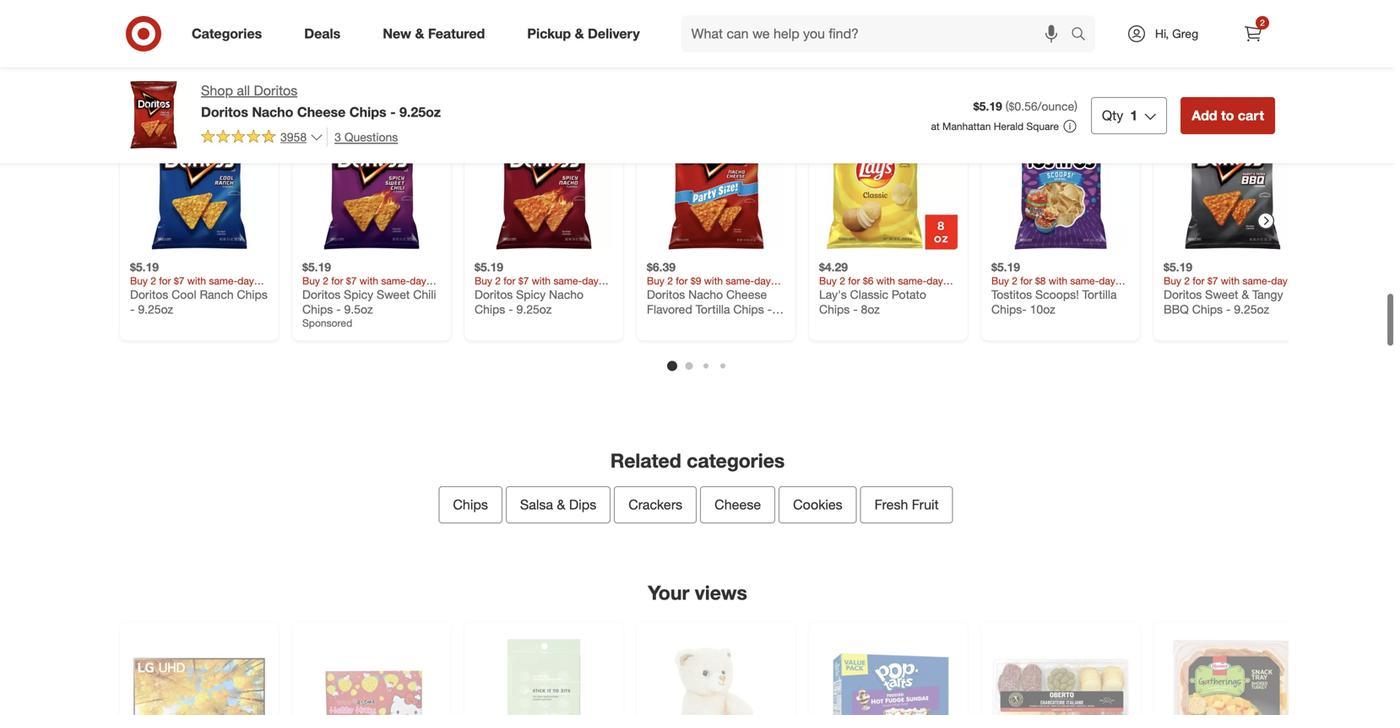 Task type: describe. For each thing, give the bounding box(es) containing it.
fresh fruit link
[[861, 487, 953, 524]]

pop-tarts frosted hot fudge sundae pastries - 12ct/20.3oz image
[[819, 633, 958, 715]]

featured
[[428, 25, 485, 42]]

1
[[1131, 107, 1138, 124]]

dips
[[569, 497, 597, 513]]

doritos for doritos spicy nacho chips - 9.25oz
[[475, 287, 513, 302]]

tostitos scoops! tortilla chips- 10oz
[[992, 287, 1117, 317]]

nacho inside doritos nacho cheese flavored tortilla chips - 14.5oz
[[689, 287, 723, 302]]

$5.19 for tostitos scoops! tortilla chips- 10oz
[[992, 260, 1021, 274]]

(
[[1006, 99, 1009, 114]]

lg 65" class 4k uhd smart led tv - 65uq7570puj image
[[130, 633, 269, 715]]

$0.56
[[1009, 99, 1038, 114]]

qty
[[1102, 107, 1124, 124]]

$6.39
[[647, 260, 676, 274]]

doritos spicy nacho chips - 9.25oz
[[475, 287, 584, 317]]

ranch
[[200, 287, 234, 302]]

$4.29
[[819, 260, 848, 274]]

& for featured
[[415, 25, 424, 42]]

chips inside doritos spicy sweet chili chips - 9.5oz sponsored
[[302, 302, 333, 317]]

at manhattan herald square
[[931, 120, 1059, 132]]

$5.19 for doritos spicy nacho chips - 9.25oz
[[475, 260, 504, 274]]

doritos nacho cheese flavored tortilla chips - 14.5oz
[[647, 287, 772, 332]]

deals link
[[290, 15, 362, 52]]

salsa
[[520, 497, 553, 513]]

categories
[[192, 25, 262, 42]]

doritos spicy nacho chips - 9.25oz image
[[475, 111, 613, 250]]

- inside doritos sweet & tangy bbq chips - 9.25oz
[[1226, 302, 1231, 317]]

chips inside doritos spicy nacho chips - 9.25oz
[[475, 302, 505, 317]]

new & featured link
[[369, 15, 506, 52]]

- inside doritos cool ranch chips - 9.25oz
[[130, 302, 135, 317]]

search button
[[1064, 15, 1104, 56]]

fruit
[[912, 497, 939, 513]]

classic
[[850, 287, 889, 302]]

image of doritos nacho cheese chips - 9.25oz image
[[120, 81, 188, 149]]

chips inside the shop all doritos doritos nacho cheese chips - 9.25oz
[[350, 104, 387, 120]]

add to cart button
[[1181, 97, 1276, 134]]

potato
[[892, 287, 927, 302]]

spicy for -
[[344, 287, 373, 302]]

add
[[1192, 107, 1218, 124]]

cheese inside the shop all doritos doritos nacho cheese chips - 9.25oz
[[297, 104, 346, 120]]

flavored
[[647, 302, 693, 317]]

pickup & delivery link
[[513, 15, 661, 52]]

questions
[[344, 130, 398, 144]]

chips inside chips link
[[453, 497, 488, 513]]

doritos cool ranch chips - 9.25oz image
[[130, 111, 269, 250]]

9.25oz inside doritos spicy nacho chips - 9.25oz
[[517, 302, 552, 317]]

bbq
[[1164, 302, 1189, 317]]

doritos sweet & tangy bbq chips - 9.25oz
[[1164, 287, 1284, 317]]

more to consider
[[619, 60, 776, 83]]

fao schwarz 7" cream glitter bear toy plush image
[[647, 633, 786, 715]]

sweet inside doritos spicy sweet chili chips - 9.5oz sponsored
[[377, 287, 410, 302]]

square
[[1027, 120, 1059, 132]]

doritos cool ranch chips - 9.25oz
[[130, 287, 268, 317]]

tangy
[[1253, 287, 1284, 302]]

chips inside doritos nacho cheese flavored tortilla chips - 14.5oz
[[734, 302, 764, 317]]

doritos spicy sweet chili chips - 9.5oz image
[[302, 111, 441, 250]]

2 vertical spatial cheese
[[715, 497, 761, 513]]

chili
[[413, 287, 436, 302]]

9.5oz
[[344, 302, 373, 317]]

qty 1
[[1102, 107, 1138, 124]]

- inside doritos spicy sweet chili chips - 9.5oz sponsored
[[336, 302, 341, 317]]

3 questions
[[335, 130, 398, 144]]

scoops!
[[1036, 287, 1079, 302]]

fresh fruit
[[875, 497, 939, 513]]

chips-
[[992, 302, 1027, 317]]

your views
[[648, 581, 747, 605]]

doritos for doritos spicy sweet chili chips - 9.5oz sponsored
[[302, 287, 341, 302]]

$5.19 for doritos cool ranch chips - 9.25oz
[[130, 260, 159, 274]]

lay's classic potato chips - 8oz image
[[819, 111, 958, 250]]

nacho inside the shop all doritos doritos nacho cheese chips - 9.25oz
[[252, 104, 293, 120]]

doritos sweet & tangy bbq chips - 9.25oz image
[[1164, 111, 1303, 250]]

deals
[[304, 25, 341, 42]]

- inside the lay's classic potato chips - 8oz
[[853, 302, 858, 317]]

crackers link
[[614, 487, 697, 524]]

your
[[648, 581, 690, 605]]

cheese link
[[700, 487, 776, 524]]

hi,
[[1156, 26, 1169, 41]]

9.25oz inside the shop all doritos doritos nacho cheese chips - 9.25oz
[[400, 104, 441, 120]]

chips link
[[439, 487, 503, 524]]



Task type: vqa. For each thing, say whether or not it's contained in the screenshot.
$4.29
yes



Task type: locate. For each thing, give the bounding box(es) containing it.
& left "tangy"
[[1242, 287, 1250, 302]]

cheese inside doritos nacho cheese flavored tortilla chips - 14.5oz
[[727, 287, 767, 302]]

chips inside doritos sweet & tangy bbq chips - 9.25oz
[[1193, 302, 1223, 317]]

doritos for doritos nacho cheese flavored tortilla chips - 14.5oz
[[647, 287, 685, 302]]

1 horizontal spatial nacho
[[549, 287, 584, 302]]

9.25oz
[[400, 104, 441, 120], [138, 302, 173, 317], [517, 302, 552, 317], [1234, 302, 1270, 317]]

chips up 3 questions
[[350, 104, 387, 120]]

herald
[[994, 120, 1024, 132]]

categories link
[[177, 15, 283, 52]]

to right add
[[1221, 107, 1234, 124]]

$5.19 up doritos spicy nacho chips - 9.25oz
[[475, 260, 504, 274]]

10oz
[[1030, 302, 1056, 317]]

doritos inside doritos cool ranch chips - 9.25oz
[[130, 287, 168, 302]]

pickup
[[527, 25, 571, 42]]

tortilla right flavored
[[696, 302, 730, 317]]

pickup & delivery
[[527, 25, 640, 42]]

spicy
[[344, 287, 373, 302], [516, 287, 546, 302]]

cheese
[[297, 104, 346, 120], [727, 287, 767, 302], [715, 497, 761, 513]]

What can we help you find? suggestions appear below search field
[[681, 15, 1075, 52]]

1 horizontal spatial to
[[1221, 107, 1234, 124]]

1 vertical spatial to
[[1221, 107, 1234, 124]]

lay's classic potato chips - 8oz
[[819, 287, 927, 317]]

$5.19 for doritos spicy sweet chili chips - 9.5oz
[[302, 260, 331, 274]]

doritos nacho cheese flavored tortilla chips - 14.5oz image
[[647, 111, 786, 250]]

e.l.f. skin blemish breakthrough stick it to zits pimple patches - 36ct image
[[475, 633, 613, 715]]

cookies
[[793, 497, 843, 513]]

0 vertical spatial to
[[672, 60, 691, 83]]

2 spicy from the left
[[516, 287, 546, 302]]

1 horizontal spatial tortilla
[[1083, 287, 1117, 302]]

1 horizontal spatial spicy
[[516, 287, 546, 302]]

fresh
[[875, 497, 908, 513]]

1 vertical spatial cheese
[[727, 287, 767, 302]]

0 horizontal spatial nacho
[[252, 104, 293, 120]]

tostitos
[[992, 287, 1032, 302]]

related categories
[[611, 449, 785, 473]]

doritos inside doritos spicy sweet chili chips - 9.5oz sponsored
[[302, 287, 341, 302]]

all
[[237, 82, 250, 99]]

chips right ranch
[[237, 287, 268, 302]]

$5.19 for doritos sweet & tangy bbq chips - 9.25oz
[[1164, 260, 1193, 274]]

hi, greg
[[1156, 26, 1199, 41]]

& inside doritos sweet & tangy bbq chips - 9.25oz
[[1242, 287, 1250, 302]]

)
[[1075, 99, 1078, 114]]

3958
[[280, 129, 307, 144]]

tortilla inside tostitos scoops! tortilla chips- 10oz
[[1083, 287, 1117, 302]]

2 sweet from the left
[[1206, 287, 1239, 302]]

2 link
[[1235, 15, 1272, 52]]

shop all doritos doritos nacho cheese chips - 9.25oz
[[201, 82, 441, 120]]

- inside doritos nacho cheese flavored tortilla chips - 14.5oz
[[768, 302, 772, 317]]

0 vertical spatial cheese
[[297, 104, 346, 120]]

salsa & dips
[[520, 497, 597, 513]]

chips left 9.5oz
[[302, 302, 333, 317]]

-
[[390, 104, 396, 120], [130, 302, 135, 317], [336, 302, 341, 317], [509, 302, 513, 317], [768, 302, 772, 317], [853, 302, 858, 317], [1226, 302, 1231, 317]]

$5.19 up doritos cool ranch chips - 9.25oz
[[130, 260, 159, 274]]

more
[[619, 60, 667, 83]]

to
[[672, 60, 691, 83], [1221, 107, 1234, 124]]

cookies link
[[779, 487, 857, 524]]

categories
[[687, 449, 785, 473]]

& for delivery
[[575, 25, 584, 42]]

oberto charcuterie platter with olives - 12.3oz image
[[992, 633, 1130, 715]]

cheese right flavored
[[727, 287, 767, 302]]

tortilla right 'scoops!'
[[1083, 287, 1117, 302]]

$5.19 up bbq
[[1164, 260, 1193, 274]]

add to cart
[[1192, 107, 1265, 124]]

3
[[335, 130, 341, 144]]

$5.19 left (
[[974, 99, 1003, 114]]

shop
[[201, 82, 233, 99]]

chips right flavored
[[734, 302, 764, 317]]

sweet inside doritos sweet & tangy bbq chips - 9.25oz
[[1206, 287, 1239, 302]]

spicy for 9.25oz
[[516, 287, 546, 302]]

cheese down categories
[[715, 497, 761, 513]]

0 horizontal spatial sweet
[[377, 287, 410, 302]]

salsa & dips link
[[506, 487, 611, 524]]

new
[[383, 25, 411, 42]]

2
[[1261, 17, 1265, 28]]

consider
[[696, 60, 776, 83]]

hormel gatherings smoked turkey, cheddar cheese & crackers snack tray - 14oz image
[[1164, 633, 1303, 715]]

9.25oz inside doritos sweet & tangy bbq chips - 9.25oz
[[1234, 302, 1270, 317]]

manhattan
[[943, 120, 991, 132]]

related
[[611, 449, 682, 473]]

delivery
[[588, 25, 640, 42]]

/ounce
[[1038, 99, 1075, 114]]

& right "pickup"
[[575, 25, 584, 42]]

- inside the shop all doritos doritos nacho cheese chips - 9.25oz
[[390, 104, 396, 120]]

hello kitty lunar new year pineapple cakes - 25.4oz image
[[302, 633, 441, 715]]

1 sweet from the left
[[377, 287, 410, 302]]

sweet left "tangy"
[[1206, 287, 1239, 302]]

to right more
[[672, 60, 691, 83]]

doritos for doritos sweet & tangy bbq chips - 9.25oz
[[1164, 287, 1202, 302]]

&
[[415, 25, 424, 42], [575, 25, 584, 42], [1242, 287, 1250, 302], [557, 497, 566, 513]]

crackers
[[629, 497, 683, 513]]

0 horizontal spatial tortilla
[[696, 302, 730, 317]]

search
[[1064, 27, 1104, 44]]

doritos inside doritos spicy nacho chips - 9.25oz
[[475, 287, 513, 302]]

cheese up 3
[[297, 104, 346, 120]]

& right new
[[415, 25, 424, 42]]

$5.19 ( $0.56 /ounce )
[[974, 99, 1078, 114]]

doritos
[[254, 82, 298, 99], [201, 104, 248, 120], [130, 287, 168, 302], [302, 287, 341, 302], [475, 287, 513, 302], [647, 287, 685, 302], [1164, 287, 1202, 302]]

9.25oz inside doritos cool ranch chips - 9.25oz
[[138, 302, 173, 317]]

$5.19 up tostitos on the right top of the page
[[992, 260, 1021, 274]]

tostitos scoops! tortilla chips- 10oz image
[[992, 111, 1130, 250]]

greg
[[1173, 26, 1199, 41]]

tortilla
[[1083, 287, 1117, 302], [696, 302, 730, 317]]

sweet
[[377, 287, 410, 302], [1206, 287, 1239, 302]]

chips left salsa
[[453, 497, 488, 513]]

2 horizontal spatial nacho
[[689, 287, 723, 302]]

doritos spicy sweet chili chips - 9.5oz sponsored
[[302, 287, 436, 329]]

8oz
[[861, 302, 880, 317]]

- inside doritos spicy nacho chips - 9.25oz
[[509, 302, 513, 317]]

chips left 8oz
[[819, 302, 850, 317]]

to inside add to cart 'button'
[[1221, 107, 1234, 124]]

nacho inside doritos spicy nacho chips - 9.25oz
[[549, 287, 584, 302]]

1 spicy from the left
[[344, 287, 373, 302]]

0 horizontal spatial to
[[672, 60, 691, 83]]

cart
[[1238, 107, 1265, 124]]

at
[[931, 120, 940, 132]]

chips right chili
[[475, 302, 505, 317]]

cool
[[172, 287, 196, 302]]

doritos inside doritos sweet & tangy bbq chips - 9.25oz
[[1164, 287, 1202, 302]]

doritos inside doritos nacho cheese flavored tortilla chips - 14.5oz
[[647, 287, 685, 302]]

$5.19 up sponsored
[[302, 260, 331, 274]]

new & featured
[[383, 25, 485, 42]]

chips inside the lay's classic potato chips - 8oz
[[819, 302, 850, 317]]

sponsored
[[302, 317, 352, 329]]

0 horizontal spatial spicy
[[344, 287, 373, 302]]

lay's
[[819, 287, 847, 302]]

nacho
[[252, 104, 293, 120], [549, 287, 584, 302], [689, 287, 723, 302]]

chips inside doritos cool ranch chips - 9.25oz
[[237, 287, 268, 302]]

chips right bbq
[[1193, 302, 1223, 317]]

3 questions link
[[327, 127, 398, 147]]

14.5oz
[[647, 317, 682, 332]]

spicy inside doritos spicy sweet chili chips - 9.5oz sponsored
[[344, 287, 373, 302]]

to for consider
[[672, 60, 691, 83]]

3958 link
[[201, 127, 324, 148]]

tortilla inside doritos nacho cheese flavored tortilla chips - 14.5oz
[[696, 302, 730, 317]]

& left dips at the left of the page
[[557, 497, 566, 513]]

to for cart
[[1221, 107, 1234, 124]]

$5.19
[[974, 99, 1003, 114], [130, 260, 159, 274], [302, 260, 331, 274], [475, 260, 504, 274], [992, 260, 1021, 274], [1164, 260, 1193, 274]]

spicy inside doritos spicy nacho chips - 9.25oz
[[516, 287, 546, 302]]

1 horizontal spatial sweet
[[1206, 287, 1239, 302]]

& for dips
[[557, 497, 566, 513]]

doritos for doritos cool ranch chips - 9.25oz
[[130, 287, 168, 302]]

views
[[695, 581, 747, 605]]

sweet left chili
[[377, 287, 410, 302]]



